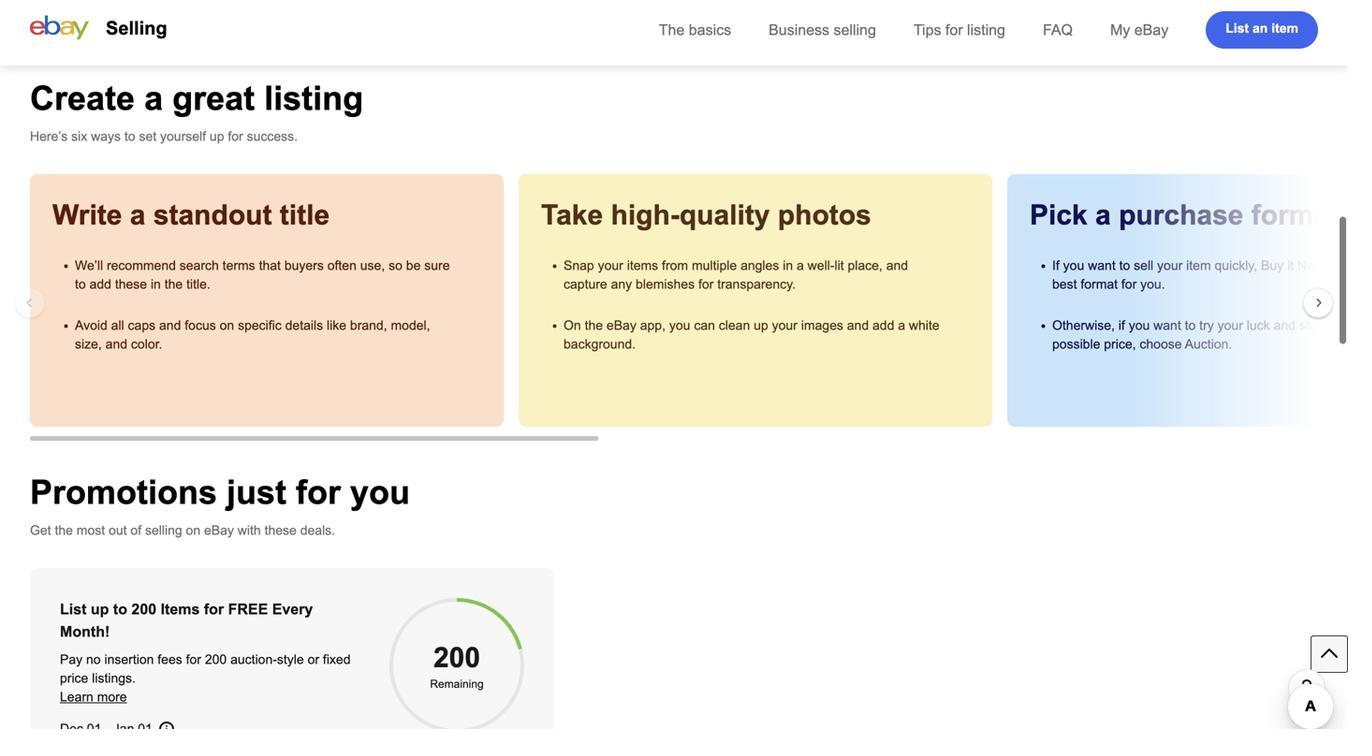 Task type: vqa. For each thing, say whether or not it's contained in the screenshot.
Buying
no



Task type: locate. For each thing, give the bounding box(es) containing it.
to left the sell
[[1120, 259, 1131, 273]]

here's
[[30, 129, 68, 144]]

business selling
[[769, 22, 877, 38]]

to left 'try'
[[1185, 318, 1196, 333]]

1 horizontal spatial in
[[783, 259, 793, 273]]

get
[[30, 524, 51, 538]]

0 vertical spatial want
[[1088, 259, 1116, 273]]

ebay right my on the top right of page
[[1135, 22, 1169, 38]]

is
[[1328, 259, 1337, 273]]

the up background.
[[585, 318, 603, 333]]

2 horizontal spatial the
[[585, 318, 603, 333]]

selling right business
[[834, 22, 877, 38]]

1 vertical spatial list
[[60, 601, 87, 618]]

want
[[1088, 259, 1116, 273], [1154, 318, 1182, 333]]

these down 'recommend'
[[115, 277, 147, 292]]

item left quickly,
[[1187, 259, 1212, 273]]

just
[[227, 474, 287, 511]]

business
[[769, 22, 830, 38]]

pr
[[1341, 259, 1349, 273]]

1 vertical spatial selling
[[145, 524, 182, 538]]

2 vertical spatial ebay
[[204, 524, 234, 538]]

most
[[77, 524, 105, 538]]

for inside snap your items from multiple angles in a well-lit place, and capture any blemishes for transparency.
[[699, 277, 714, 292]]

0 horizontal spatial these
[[115, 277, 147, 292]]

snap your items from multiple angles in a well-lit place, and capture any blemishes for transparency.
[[564, 259, 909, 292]]

specific
[[238, 318, 282, 333]]

write a standout title
[[52, 199, 330, 231]]

for right shoot
[[1336, 318, 1349, 333]]

success.
[[247, 129, 298, 144]]

to inside the otherwise, if you want to try your luck and shoot for
[[1185, 318, 1196, 333]]

add left white at the right top
[[873, 318, 895, 333]]

to down we'll
[[75, 277, 86, 292]]

your left images
[[772, 318, 798, 333]]

list up month!
[[60, 601, 87, 618]]

0 vertical spatial these
[[115, 277, 147, 292]]

on right focus
[[220, 318, 234, 333]]

in down 'recommend'
[[151, 277, 161, 292]]

1 horizontal spatial these
[[265, 524, 297, 538]]

your inside on the ebay app, you can clean up your images and add a white background.
[[772, 318, 798, 333]]

2 vertical spatial the
[[55, 524, 73, 538]]

now
[[1298, 259, 1324, 273]]

0 vertical spatial in
[[783, 259, 793, 273]]

add
[[90, 277, 111, 292], [873, 318, 895, 333]]

app,
[[640, 318, 666, 333]]

the for snap your items from multiple angles in a well-lit place, and capture any blemishes for transparency.
[[585, 318, 603, 333]]

in
[[783, 259, 793, 273], [151, 277, 161, 292]]

learn
[[60, 690, 93, 705]]

1 horizontal spatial list
[[1226, 21, 1250, 36]]

1 horizontal spatial on
[[220, 318, 234, 333]]

0 horizontal spatial want
[[1088, 259, 1116, 273]]

for inside list up to 200 items for free every month!
[[204, 601, 224, 618]]

your up any
[[598, 259, 624, 273]]

2 horizontal spatial up
[[754, 318, 769, 333]]

and down all
[[106, 337, 127, 352]]

faq
[[1043, 22, 1073, 38]]

a right pick
[[1096, 199, 1111, 231]]

and right luck
[[1274, 318, 1296, 333]]

up right yourself
[[210, 129, 224, 144]]

you inside the otherwise, if you want to try your luck and shoot for
[[1129, 318, 1150, 333]]

buyers
[[285, 259, 324, 273]]

ebay
[[1135, 22, 1169, 38], [607, 318, 637, 333], [204, 524, 234, 538]]

0 vertical spatial add
[[90, 277, 111, 292]]

1 vertical spatial ebay
[[607, 318, 637, 333]]

1 horizontal spatial listing
[[968, 22, 1006, 38]]

we'll recommend search terms that buyers often use, so be sure to add these in the title.
[[75, 259, 450, 292]]

like
[[327, 318, 347, 333]]

pick a purchase format
[[1030, 199, 1339, 231]]

ebay up background.
[[607, 318, 637, 333]]

0 horizontal spatial up
[[91, 601, 109, 618]]

0 vertical spatial selling
[[834, 22, 877, 38]]

list
[[1226, 21, 1250, 36], [60, 601, 87, 618]]

0 vertical spatial item
[[1272, 21, 1299, 36]]

to inside list up to 200 items for free every month!
[[113, 601, 127, 618]]

0 horizontal spatial the
[[55, 524, 73, 538]]

want left 'try'
[[1154, 318, 1182, 333]]

0 horizontal spatial add
[[90, 277, 111, 292]]

up
[[210, 129, 224, 144], [754, 318, 769, 333], [91, 601, 109, 618]]

1 vertical spatial in
[[151, 277, 161, 292]]

transparency.
[[718, 277, 796, 292]]

a up set
[[144, 80, 163, 117]]

ebay left "with"
[[204, 524, 234, 538]]

get the most out of selling on ebay with these deals.
[[30, 524, 335, 538]]

for right items on the bottom
[[204, 601, 224, 618]]

for down multiple
[[699, 277, 714, 292]]

you
[[1064, 259, 1085, 273], [670, 318, 691, 333], [1129, 318, 1150, 333], [350, 474, 410, 511]]

and right 'caps'
[[159, 318, 181, 333]]

the inside on the ebay app, you can clean up your images and add a white background.
[[585, 318, 603, 333]]

1 vertical spatial up
[[754, 318, 769, 333]]

0 horizontal spatial ebay
[[204, 524, 234, 538]]

add inside on the ebay app, you can clean up your images and add a white background.
[[873, 318, 895, 333]]

0 vertical spatial on
[[220, 318, 234, 333]]

1 horizontal spatial ebay
[[607, 318, 637, 333]]

1 vertical spatial the
[[585, 318, 603, 333]]

to up "insertion" on the left
[[113, 601, 127, 618]]

a inside snap your items from multiple angles in a well-lit place, and capture any blemishes for transparency.
[[797, 259, 804, 273]]

take
[[541, 199, 603, 231]]

1 horizontal spatial add
[[873, 318, 895, 333]]

listing up success.
[[264, 80, 364, 117]]

add down we'll
[[90, 277, 111, 292]]

for up 'deals.' in the left of the page
[[296, 474, 341, 511]]

200 inside 200 remaining
[[434, 643, 480, 674]]

the for promotions just for you
[[55, 524, 73, 538]]

1 vertical spatial listing
[[264, 80, 364, 117]]

2 vertical spatial up
[[91, 601, 109, 618]]

the left title.
[[165, 277, 183, 292]]

no
[[86, 653, 101, 667]]

the
[[659, 22, 685, 38]]

200 left auction-
[[205, 653, 227, 667]]

200 left items on the bottom
[[132, 601, 157, 618]]

1 vertical spatial item
[[1187, 259, 1212, 273]]

up up month!
[[91, 601, 109, 618]]

the inside the we'll recommend search terms that buyers often use, so be sure to add these in the title.
[[165, 277, 183, 292]]

promotions
[[30, 474, 217, 511]]

0 horizontal spatial item
[[1187, 259, 1212, 273]]

list inside 'link'
[[1226, 21, 1250, 36]]

listing right tips
[[968, 22, 1006, 38]]

in right angles
[[783, 259, 793, 273]]

list for list up to 200 items for free every month!
[[60, 601, 87, 618]]

and inside snap your items from multiple angles in a well-lit place, and capture any blemishes for transparency.
[[887, 259, 909, 273]]

list left an
[[1226, 21, 1250, 36]]

a right write
[[130, 199, 146, 231]]

size,
[[75, 337, 102, 352]]

white
[[909, 318, 940, 333]]

so
[[389, 259, 403, 273]]

want inside the otherwise, if you want to try your luck and shoot for
[[1154, 318, 1182, 333]]

200 up remaining
[[434, 643, 480, 674]]

your right 'try'
[[1218, 318, 1244, 333]]

recommend
[[107, 259, 176, 273]]

caps
[[128, 318, 156, 333]]

snap
[[564, 259, 594, 273]]

my ebay link
[[1111, 22, 1169, 38]]

focus
[[185, 318, 216, 333]]

six
[[71, 129, 87, 144]]

insertion
[[104, 653, 154, 667]]

1 horizontal spatial the
[[165, 277, 183, 292]]

up inside list up to 200 items for free every month!
[[91, 601, 109, 618]]

and
[[887, 259, 909, 273], [159, 318, 181, 333], [847, 318, 869, 333], [1274, 318, 1296, 333], [106, 337, 127, 352]]

otherwise,
[[1053, 318, 1115, 333]]

price
[[60, 672, 88, 686]]

more
[[97, 690, 127, 705]]

want inside if you want to sell your item quickly, buy it now is pr
[[1088, 259, 1116, 273]]

tips for listing
[[914, 22, 1006, 38]]

create a great listing
[[30, 80, 364, 117]]

fixed
[[323, 653, 351, 667]]

0 horizontal spatial list
[[60, 601, 87, 618]]

2 horizontal spatial 200
[[434, 643, 480, 674]]

avoid all caps and focus on specific details like brand, model, size, and color.
[[75, 318, 430, 352]]

1 horizontal spatial selling
[[834, 22, 877, 38]]

for inside pay no insertion fees for 200 auction-style or fixed price listings. learn more
[[186, 653, 201, 667]]

and inside the otherwise, if you want to try your luck and shoot for
[[1274, 318, 1296, 333]]

the
[[165, 277, 183, 292], [585, 318, 603, 333], [55, 524, 73, 538]]

on down promotions just for you
[[186, 524, 201, 538]]

1 vertical spatial want
[[1154, 318, 1182, 333]]

sure
[[425, 259, 450, 273]]

0 horizontal spatial 200
[[132, 601, 157, 618]]

a left well-
[[797, 259, 804, 273]]

your
[[598, 259, 624, 273], [1158, 259, 1183, 273], [772, 318, 798, 333], [1218, 318, 1244, 333]]

0 vertical spatial the
[[165, 277, 183, 292]]

the right get
[[55, 524, 73, 538]]

200
[[132, 601, 157, 618], [434, 643, 480, 674], [205, 653, 227, 667]]

1 vertical spatial add
[[873, 318, 895, 333]]

your right the sell
[[1158, 259, 1183, 273]]

for right fees
[[186, 653, 201, 667]]

selling right of
[[145, 524, 182, 538]]

of
[[131, 524, 141, 538]]

1 horizontal spatial 200
[[205, 653, 227, 667]]

the basics link
[[659, 22, 732, 38]]

shoot
[[1300, 318, 1332, 333]]

these
[[115, 277, 147, 292], [265, 524, 297, 538]]

these right "with"
[[265, 524, 297, 538]]

0 horizontal spatial selling
[[145, 524, 182, 538]]

to
[[124, 129, 135, 144], [1120, 259, 1131, 273], [75, 277, 86, 292], [1185, 318, 1196, 333], [113, 601, 127, 618]]

1 horizontal spatial want
[[1154, 318, 1182, 333]]

listing
[[968, 22, 1006, 38], [264, 80, 364, 117]]

1 horizontal spatial item
[[1272, 21, 1299, 36]]

1 vertical spatial on
[[186, 524, 201, 538]]

want left the sell
[[1088, 259, 1116, 273]]

a left white at the right top
[[898, 318, 906, 333]]

list for list an item
[[1226, 21, 1250, 36]]

and right images
[[847, 318, 869, 333]]

add inside the we'll recommend search terms that buyers often use, so be sure to add these in the title.
[[90, 277, 111, 292]]

here's six ways to set yourself up for success.
[[30, 129, 298, 144]]

list inside list up to 200 items for free every month!
[[60, 601, 87, 618]]

item right an
[[1272, 21, 1299, 36]]

0 vertical spatial list
[[1226, 21, 1250, 36]]

to left set
[[124, 129, 135, 144]]

0 horizontal spatial in
[[151, 277, 161, 292]]

up right clean at the top
[[754, 318, 769, 333]]

200 remaining
[[430, 643, 484, 691]]

be
[[406, 259, 421, 273]]

photos
[[778, 199, 872, 231]]

0 vertical spatial up
[[210, 129, 224, 144]]

yourself
[[160, 129, 206, 144]]

and right place,
[[887, 259, 909, 273]]

2 horizontal spatial ebay
[[1135, 22, 1169, 38]]

color.
[[131, 337, 162, 352]]

take high-quality photos
[[541, 199, 872, 231]]



Task type: describe. For each thing, give the bounding box(es) containing it.
title
[[280, 199, 330, 231]]

purchase
[[1119, 199, 1244, 231]]

200 inside pay no insertion fees for 200 auction-style or fixed price listings. learn more
[[205, 653, 227, 667]]

an
[[1253, 21, 1268, 36]]

in inside the we'll recommend search terms that buyers often use, so be sure to add these in the title.
[[151, 277, 161, 292]]

use,
[[360, 259, 385, 273]]

that
[[259, 259, 281, 273]]

item inside if you want to sell your item quickly, buy it now is pr
[[1187, 259, 1212, 273]]

to inside the we'll recommend search terms that buyers often use, so be sure to add these in the title.
[[75, 277, 86, 292]]

selling
[[106, 18, 167, 38]]

ebay inside on the ebay app, you can clean up your images and add a white background.
[[607, 318, 637, 333]]

pay
[[60, 653, 83, 667]]

if you want to sell your item quickly, buy it now is pr
[[1053, 259, 1349, 292]]

faq link
[[1043, 22, 1073, 38]]

learn more link
[[60, 690, 127, 705]]

help, opens dialogs image
[[1298, 679, 1317, 698]]

tips for listing link
[[914, 22, 1006, 38]]

fees
[[158, 653, 182, 667]]

on
[[564, 318, 581, 333]]

out
[[109, 524, 127, 538]]

your inside snap your items from multiple angles in a well-lit place, and capture any blemishes for transparency.
[[598, 259, 624, 273]]

1 vertical spatial these
[[265, 524, 297, 538]]

write
[[52, 199, 122, 231]]

capture
[[564, 277, 608, 292]]

style
[[277, 653, 304, 667]]

for inside the otherwise, if you want to try your luck and shoot for
[[1336, 318, 1349, 333]]

angles
[[741, 259, 780, 273]]

to inside if you want to sell your item quickly, buy it now is pr
[[1120, 259, 1131, 273]]

can
[[694, 318, 715, 333]]

details
[[285, 318, 323, 333]]

from
[[662, 259, 688, 273]]

a for write
[[130, 199, 146, 231]]

pick
[[1030, 199, 1088, 231]]

and inside on the ebay app, you can clean up your images and add a white background.
[[847, 318, 869, 333]]

a inside on the ebay app, you can clean up your images and add a white background.
[[898, 318, 906, 333]]

item inside the list an item 'link'
[[1272, 21, 1299, 36]]

often
[[328, 259, 357, 273]]

for right tips
[[946, 22, 963, 38]]

any
[[611, 277, 632, 292]]

set
[[139, 129, 157, 144]]

pay no insertion fees for 200 auction-style or fixed price listings. learn more
[[60, 653, 351, 705]]

in inside snap your items from multiple angles in a well-lit place, and capture any blemishes for transparency.
[[783, 259, 793, 273]]

place,
[[848, 259, 883, 273]]

luck
[[1247, 318, 1271, 333]]

up inside on the ebay app, you can clean up your images and add a white background.
[[754, 318, 769, 333]]

or
[[308, 653, 319, 667]]

items
[[627, 259, 659, 273]]

well-
[[808, 259, 835, 273]]

my
[[1111, 22, 1131, 38]]

if
[[1053, 259, 1060, 273]]

brand,
[[350, 318, 387, 333]]

avoid
[[75, 318, 107, 333]]

auction-
[[231, 653, 277, 667]]

clean
[[719, 318, 750, 333]]

promotions just for you
[[30, 474, 410, 511]]

quickly,
[[1215, 259, 1258, 273]]

business selling link
[[769, 22, 877, 38]]

great
[[172, 80, 255, 117]]

0 horizontal spatial listing
[[264, 80, 364, 117]]

lit
[[835, 259, 844, 273]]

background.
[[564, 337, 636, 352]]

with
[[238, 524, 261, 538]]

200 inside list up to 200 items for free every month!
[[132, 601, 157, 618]]

the basics
[[659, 22, 732, 38]]

for left success.
[[228, 129, 243, 144]]

every
[[272, 601, 313, 618]]

list up to 200 items for free every month!
[[60, 601, 313, 641]]

ways
[[91, 129, 121, 144]]

we'll
[[75, 259, 103, 273]]

my ebay
[[1111, 22, 1169, 38]]

your inside the otherwise, if you want to try your luck and shoot for
[[1218, 318, 1244, 333]]

high-
[[611, 199, 680, 231]]

if
[[1119, 318, 1126, 333]]

basics
[[689, 22, 732, 38]]

search
[[180, 259, 219, 273]]

tips
[[914, 22, 942, 38]]

remaining
[[430, 678, 484, 691]]

try
[[1200, 318, 1215, 333]]

month!
[[60, 624, 110, 641]]

blemishes
[[636, 277, 695, 292]]

1 horizontal spatial up
[[210, 129, 224, 144]]

multiple
[[692, 259, 737, 273]]

these inside the we'll recommend search terms that buyers often use, so be sure to add these in the title.
[[115, 277, 147, 292]]

0 vertical spatial ebay
[[1135, 22, 1169, 38]]

quality
[[680, 199, 770, 231]]

on the ebay app, you can clean up your images and add a white background.
[[564, 318, 940, 352]]

your inside if you want to sell your item quickly, buy it now is pr
[[1158, 259, 1183, 273]]

buy
[[1262, 259, 1284, 273]]

you inside on the ebay app, you can clean up your images and add a white background.
[[670, 318, 691, 333]]

a for create
[[144, 80, 163, 117]]

title.
[[186, 277, 211, 292]]

images
[[801, 318, 844, 333]]

deals.
[[300, 524, 335, 538]]

on inside 'avoid all caps and focus on specific details like brand, model, size, and color.'
[[220, 318, 234, 333]]

free
[[228, 601, 268, 618]]

all
[[111, 318, 124, 333]]

0 vertical spatial listing
[[968, 22, 1006, 38]]

you inside if you want to sell your item quickly, buy it now is pr
[[1064, 259, 1085, 273]]

0 horizontal spatial on
[[186, 524, 201, 538]]

a for pick
[[1096, 199, 1111, 231]]

items
[[161, 601, 200, 618]]



